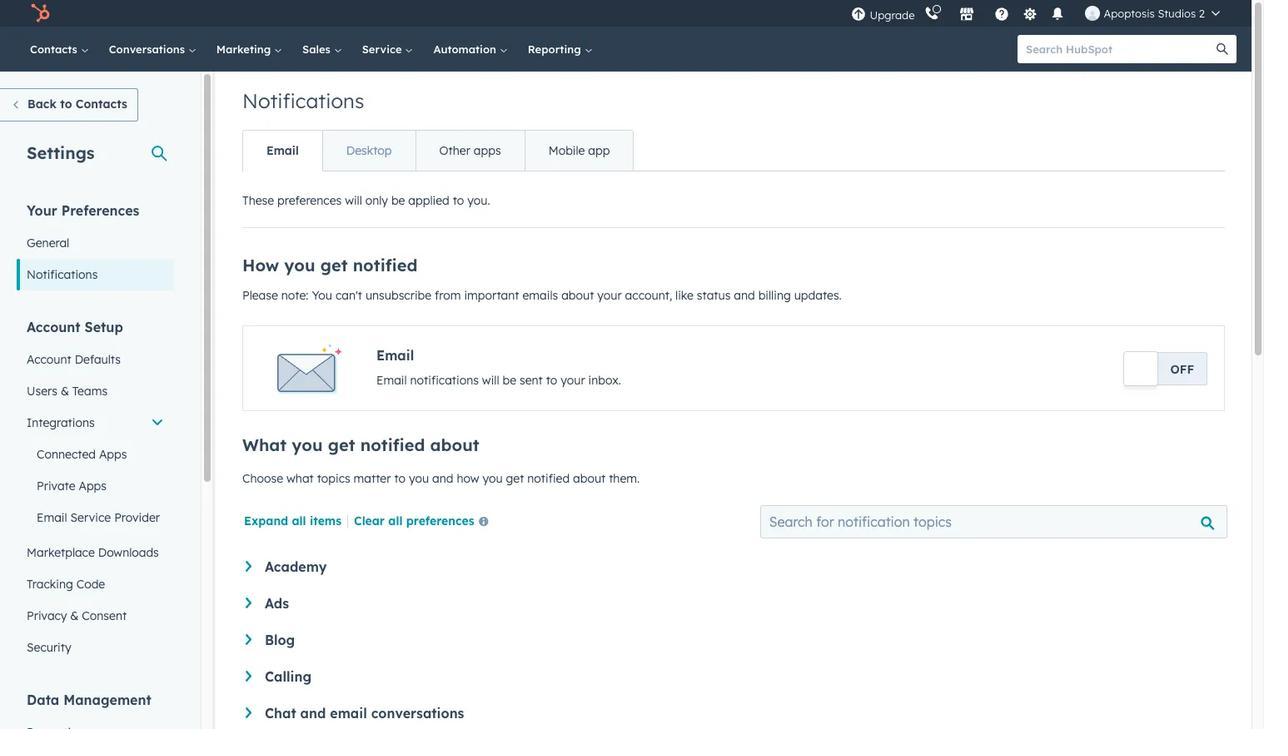 Task type: describe. For each thing, give the bounding box(es) containing it.
2 vertical spatial get
[[506, 472, 524, 487]]

1 horizontal spatial and
[[432, 472, 454, 487]]

mobile app button
[[525, 131, 634, 171]]

navigation containing email
[[242, 130, 634, 172]]

help button
[[989, 0, 1017, 27]]

private apps
[[37, 479, 107, 494]]

items
[[310, 514, 342, 529]]

& for users
[[61, 384, 69, 399]]

to right matter
[[394, 472, 406, 487]]

setup
[[85, 319, 123, 336]]

notified for notifications
[[353, 255, 418, 276]]

help image
[[995, 7, 1010, 22]]

sales
[[303, 42, 334, 56]]

settings link
[[1020, 5, 1041, 22]]

privacy
[[27, 609, 67, 624]]

tracking code
[[27, 577, 105, 592]]

matter
[[354, 472, 391, 487]]

topics
[[317, 472, 351, 487]]

1 vertical spatial about
[[430, 435, 480, 456]]

only
[[366, 193, 388, 208]]

other apps button
[[415, 131, 525, 171]]

studios
[[1159, 7, 1197, 20]]

account setup element
[[17, 318, 174, 664]]

how you get notified
[[242, 255, 418, 276]]

clear all preferences button
[[354, 513, 496, 533]]

integrations
[[27, 416, 95, 431]]

calling icon image
[[925, 7, 940, 22]]

you up note:
[[284, 255, 315, 276]]

connected apps link
[[17, 439, 174, 471]]

back to contacts link
[[0, 88, 138, 122]]

settings
[[27, 142, 95, 163]]

other
[[440, 143, 471, 158]]

blog button
[[246, 632, 1222, 649]]

your preferences
[[27, 202, 140, 219]]

2 horizontal spatial and
[[734, 288, 756, 303]]

integrations button
[[17, 407, 174, 439]]

automation link
[[424, 27, 518, 72]]

1 horizontal spatial notifications
[[242, 88, 364, 113]]

service inside service link
[[362, 42, 405, 56]]

caret image for academy
[[246, 562, 252, 572]]

apoptosis
[[1104, 7, 1155, 20]]

note:
[[281, 288, 309, 303]]

email left notifications at the left of page
[[377, 373, 407, 388]]

consent
[[82, 609, 127, 624]]

expand all items button
[[244, 514, 342, 529]]

security link
[[17, 632, 174, 664]]

academy button
[[246, 559, 1222, 576]]

important
[[464, 288, 520, 303]]

upgrade
[[870, 8, 915, 21]]

marketplace downloads link
[[17, 537, 174, 569]]

notifications link
[[17, 259, 174, 291]]

chat and email conversations button
[[246, 706, 1222, 722]]

what you get notified about
[[242, 435, 480, 456]]

these preferences will only be applied to you.
[[242, 193, 490, 208]]

notifications inside your preferences 'element'
[[27, 267, 98, 282]]

clear all preferences
[[354, 514, 475, 529]]

blog
[[265, 632, 295, 649]]

downloads
[[98, 546, 159, 561]]

0 vertical spatial be
[[392, 193, 405, 208]]

expand
[[244, 514, 288, 529]]

you up clear all preferences
[[409, 472, 429, 487]]

to left you.
[[453, 193, 464, 208]]

email inside 'link'
[[37, 511, 67, 526]]

updates.
[[795, 288, 842, 303]]

desktop button
[[322, 131, 415, 171]]

to right the sent
[[546, 373, 558, 388]]

choose what topics matter to you and how you get notified about them.
[[242, 472, 640, 487]]

conversations link
[[99, 27, 206, 72]]

privacy & consent
[[27, 609, 127, 624]]

reporting
[[528, 42, 585, 56]]

calling button
[[246, 669, 1222, 686]]

& for privacy
[[70, 609, 79, 624]]

apps for private apps
[[79, 479, 107, 494]]

what
[[287, 472, 314, 487]]

2 vertical spatial and
[[300, 706, 326, 722]]

from
[[435, 288, 461, 303]]

apps for connected apps
[[99, 447, 127, 462]]

apps
[[474, 143, 501, 158]]

2
[[1200, 7, 1206, 20]]

chat
[[265, 706, 296, 722]]

all for expand
[[292, 514, 306, 529]]

sent
[[520, 373, 543, 388]]

security
[[27, 641, 71, 656]]

0 horizontal spatial your
[[561, 373, 585, 388]]

preferences inside button
[[406, 514, 475, 529]]

conversations
[[371, 706, 464, 722]]

0 vertical spatial contacts
[[30, 42, 81, 56]]

service inside email service provider 'link'
[[70, 511, 111, 526]]

contacts inside 'link'
[[76, 97, 127, 112]]

management
[[63, 692, 151, 709]]

ads
[[265, 596, 289, 612]]

settings image
[[1023, 7, 1038, 22]]

you up what
[[292, 435, 323, 456]]

privacy & consent link
[[17, 601, 174, 632]]

preferences
[[61, 202, 140, 219]]

email
[[330, 706, 367, 722]]

marketplaces image
[[960, 7, 975, 22]]



Task type: locate. For each thing, give the bounding box(es) containing it.
be right only at the left of the page
[[392, 193, 405, 208]]

2 vertical spatial about
[[573, 472, 606, 487]]

get for notifications
[[321, 255, 348, 276]]

tracking
[[27, 577, 73, 592]]

caret image left blog
[[246, 635, 252, 646]]

0 horizontal spatial notifications
[[27, 267, 98, 282]]

mobile app
[[549, 143, 610, 158]]

private apps link
[[17, 471, 174, 502]]

0 horizontal spatial service
[[70, 511, 111, 526]]

marketplaces button
[[950, 0, 985, 27]]

please
[[242, 288, 278, 303]]

will
[[345, 193, 362, 208], [482, 373, 500, 388]]

caret image for ads
[[246, 598, 252, 609]]

0 vertical spatial account
[[27, 319, 81, 336]]

calling
[[265, 669, 312, 686]]

0 horizontal spatial and
[[300, 706, 326, 722]]

navigation
[[242, 130, 634, 172]]

contacts right back
[[76, 97, 127, 112]]

1 horizontal spatial preferences
[[406, 514, 475, 529]]

email down private
[[37, 511, 67, 526]]

notified up the unsubscribe
[[353, 255, 418, 276]]

service down private apps link
[[70, 511, 111, 526]]

4 caret image from the top
[[246, 672, 252, 682]]

account up users
[[27, 352, 71, 367]]

and right chat
[[300, 706, 326, 722]]

teams
[[72, 384, 108, 399]]

caret image left the ads
[[246, 598, 252, 609]]

account,
[[625, 288, 673, 303]]

& right the privacy
[[70, 609, 79, 624]]

status
[[697, 288, 731, 303]]

caret image inside calling dropdown button
[[246, 672, 252, 682]]

0 vertical spatial &
[[61, 384, 69, 399]]

you
[[312, 288, 332, 303]]

users & teams
[[27, 384, 108, 399]]

0 vertical spatial service
[[362, 42, 405, 56]]

search button
[[1209, 35, 1237, 63]]

0 vertical spatial notified
[[353, 255, 418, 276]]

preferences right these
[[278, 193, 342, 208]]

account defaults
[[27, 352, 121, 367]]

0 vertical spatial will
[[345, 193, 362, 208]]

0 horizontal spatial all
[[292, 514, 306, 529]]

1 vertical spatial be
[[503, 373, 517, 388]]

1 all from the left
[[292, 514, 306, 529]]

you.
[[468, 193, 490, 208]]

to right back
[[60, 97, 72, 112]]

and left the how
[[432, 472, 454, 487]]

email service provider
[[37, 511, 160, 526]]

service link
[[352, 27, 424, 72]]

all right clear
[[389, 514, 403, 529]]

1 vertical spatial notifications
[[27, 267, 98, 282]]

how
[[242, 255, 279, 276]]

0 vertical spatial notifications
[[242, 88, 364, 113]]

about left 'them.'
[[573, 472, 606, 487]]

applied
[[409, 193, 450, 208]]

get up you at the top
[[321, 255, 348, 276]]

notifications image
[[1051, 7, 1066, 22]]

1 horizontal spatial service
[[362, 42, 405, 56]]

account setup
[[27, 319, 123, 336]]

1 vertical spatial account
[[27, 352, 71, 367]]

0 horizontal spatial be
[[392, 193, 405, 208]]

0 vertical spatial about
[[562, 288, 594, 303]]

1 vertical spatial will
[[482, 373, 500, 388]]

1 horizontal spatial all
[[389, 514, 403, 529]]

preferences down the choose what topics matter to you and how you get notified about them. at the bottom of the page
[[406, 514, 475, 529]]

choose
[[242, 472, 283, 487]]

off
[[1171, 362, 1195, 377]]

2 account from the top
[[27, 352, 71, 367]]

to inside 'link'
[[60, 97, 72, 112]]

1 caret image from the top
[[246, 562, 252, 572]]

will for only
[[345, 193, 362, 208]]

apps up private apps link
[[99, 447, 127, 462]]

your
[[27, 202, 57, 219]]

back
[[27, 97, 57, 112]]

0 vertical spatial your
[[598, 288, 622, 303]]

them.
[[609, 472, 640, 487]]

connected
[[37, 447, 96, 462]]

2 all from the left
[[389, 514, 403, 529]]

general
[[27, 236, 69, 251]]

tara schultz image
[[1086, 6, 1101, 21]]

search image
[[1217, 43, 1229, 55]]

back to contacts
[[27, 97, 127, 112]]

account up account defaults
[[27, 319, 81, 336]]

defaults
[[75, 352, 121, 367]]

emails
[[523, 288, 558, 303]]

3 caret image from the top
[[246, 635, 252, 646]]

hubspot image
[[30, 3, 50, 23]]

will for be
[[482, 373, 500, 388]]

caret image inside "ads" dropdown button
[[246, 598, 252, 609]]

users & teams link
[[17, 376, 174, 407]]

all left items
[[292, 514, 306, 529]]

1 vertical spatial get
[[328, 435, 355, 456]]

2 vertical spatial notified
[[528, 472, 570, 487]]

notifications
[[410, 373, 479, 388]]

to
[[60, 97, 72, 112], [453, 193, 464, 208], [546, 373, 558, 388], [394, 472, 406, 487]]

1 vertical spatial notified
[[361, 435, 425, 456]]

your preferences element
[[17, 202, 174, 291]]

be
[[392, 193, 405, 208], [503, 373, 517, 388]]

1 vertical spatial contacts
[[76, 97, 127, 112]]

caret image inside blog dropdown button
[[246, 635, 252, 646]]

inbox.
[[589, 373, 622, 388]]

notifications
[[242, 88, 364, 113], [27, 267, 98, 282]]

notified for how you get notified
[[361, 435, 425, 456]]

will left only at the left of the page
[[345, 193, 362, 208]]

academy
[[265, 559, 327, 576]]

0 horizontal spatial preferences
[[278, 193, 342, 208]]

Search HubSpot search field
[[1018, 35, 1222, 63]]

account for account defaults
[[27, 352, 71, 367]]

general link
[[17, 227, 174, 259]]

data management element
[[17, 692, 174, 730]]

email service provider link
[[17, 502, 174, 534]]

tracking code link
[[17, 569, 174, 601]]

contacts link
[[20, 27, 99, 72]]

apoptosis studios 2 button
[[1076, 0, 1231, 27]]

0 vertical spatial get
[[321, 255, 348, 276]]

marketing
[[216, 42, 274, 56]]

1 horizontal spatial your
[[598, 288, 622, 303]]

1 vertical spatial service
[[70, 511, 111, 526]]

your left the inbox.
[[561, 373, 585, 388]]

reporting link
[[518, 27, 603, 72]]

caret image for calling
[[246, 672, 252, 682]]

caret image up caret icon
[[246, 672, 252, 682]]

app
[[588, 143, 610, 158]]

1 horizontal spatial &
[[70, 609, 79, 624]]

2 caret image from the top
[[246, 598, 252, 609]]

code
[[76, 577, 105, 592]]

your left account,
[[598, 288, 622, 303]]

notifications down sales
[[242, 88, 364, 113]]

Search for notification topics search field
[[761, 506, 1228, 539]]

ads button
[[246, 596, 1222, 612]]

can't
[[336, 288, 362, 303]]

like
[[676, 288, 694, 303]]

notified
[[353, 255, 418, 276], [361, 435, 425, 456], [528, 472, 570, 487]]

email inside button
[[267, 143, 299, 158]]

menu
[[850, 0, 1232, 27]]

provider
[[114, 511, 160, 526]]

what
[[242, 435, 287, 456]]

1 horizontal spatial will
[[482, 373, 500, 388]]

and left billing
[[734, 288, 756, 303]]

conversations
[[109, 42, 188, 56]]

caret image
[[246, 562, 252, 572], [246, 598, 252, 609], [246, 635, 252, 646], [246, 672, 252, 682]]

caret image inside the academy dropdown button
[[246, 562, 252, 572]]

1 vertical spatial and
[[432, 472, 454, 487]]

account
[[27, 319, 81, 336], [27, 352, 71, 367]]

please note: you can't unsubscribe from important emails about your account, like status and billing updates.
[[242, 288, 842, 303]]

notified up matter
[[361, 435, 425, 456]]

1 vertical spatial apps
[[79, 479, 107, 494]]

email button
[[243, 131, 322, 171]]

notifications button
[[1044, 0, 1073, 27]]

be left the sent
[[503, 373, 517, 388]]

0 vertical spatial apps
[[99, 447, 127, 462]]

hubspot link
[[20, 3, 62, 23]]

notifications down general
[[27, 267, 98, 282]]

your
[[598, 288, 622, 303], [561, 373, 585, 388]]

contacts down hubspot link on the top left of the page
[[30, 42, 81, 56]]

1 vertical spatial your
[[561, 373, 585, 388]]

account defaults link
[[17, 344, 174, 376]]

get right the how
[[506, 472, 524, 487]]

about right emails
[[562, 288, 594, 303]]

0 horizontal spatial will
[[345, 193, 362, 208]]

email notifications will be sent to your inbox.
[[377, 373, 622, 388]]

all for clear
[[389, 514, 403, 529]]

1 vertical spatial &
[[70, 609, 79, 624]]

0 vertical spatial preferences
[[278, 193, 342, 208]]

0 vertical spatial and
[[734, 288, 756, 303]]

about up the how
[[430, 435, 480, 456]]

email up these
[[267, 143, 299, 158]]

caret image
[[246, 708, 252, 719]]

menu containing apoptosis studios 2
[[850, 0, 1232, 27]]

contacts
[[30, 42, 81, 56], [76, 97, 127, 112]]

data management
[[27, 692, 151, 709]]

get up topics
[[328, 435, 355, 456]]

desktop
[[346, 143, 392, 158]]

mobile
[[549, 143, 585, 158]]

1 account from the top
[[27, 319, 81, 336]]

& right users
[[61, 384, 69, 399]]

clear
[[354, 514, 385, 529]]

upgrade image
[[852, 7, 867, 22]]

marketplace
[[27, 546, 95, 561]]

all inside button
[[389, 514, 403, 529]]

chat and email conversations
[[265, 706, 464, 722]]

apps up email service provider 'link'
[[79, 479, 107, 494]]

account for account setup
[[27, 319, 81, 336]]

caret image for blog
[[246, 635, 252, 646]]

will left the sent
[[482, 373, 500, 388]]

all
[[292, 514, 306, 529], [389, 514, 403, 529]]

caret image left academy
[[246, 562, 252, 572]]

1 horizontal spatial be
[[503, 373, 517, 388]]

1 vertical spatial preferences
[[406, 514, 475, 529]]

0 horizontal spatial &
[[61, 384, 69, 399]]

email up notifications at the left of page
[[377, 347, 414, 364]]

you right the how
[[483, 472, 503, 487]]

service right 'sales' link
[[362, 42, 405, 56]]

sales link
[[293, 27, 352, 72]]

notified left 'them.'
[[528, 472, 570, 487]]

how
[[457, 472, 479, 487]]

preferences
[[278, 193, 342, 208], [406, 514, 475, 529]]

get for how you get notified
[[328, 435, 355, 456]]



Task type: vqa. For each thing, say whether or not it's contained in the screenshot.
ALL within button
yes



